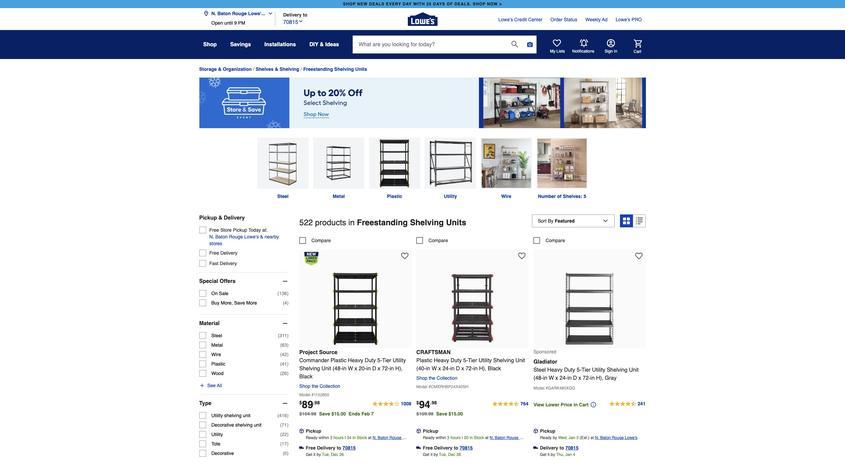 Task type: describe. For each thing, give the bounding box(es) containing it.
0 vertical spatial 4
[[284, 300, 287, 306]]

( 22 )
[[280, 432, 289, 437]]

decorative for decorative
[[211, 451, 234, 456]]

pro
[[632, 17, 642, 22]]

3 at from the left
[[591, 436, 594, 441]]

until
[[224, 20, 233, 26]]

3 for 20
[[447, 436, 450, 441]]

.98 for 94
[[431, 400, 437, 406]]

sign
[[605, 49, 613, 54]]

h), for steel heavy duty 5-tier utility shelving unit (48-in w x 24-in d x 72-in h), gray
[[597, 375, 604, 381]]

unit for plastic heavy duty 5-tier utility shelving unit (40-in w x 24-in d x 72-in h), black
[[516, 358, 525, 364]]

( 416 )
[[278, 413, 289, 418]]

feb
[[362, 411, 370, 417]]

$109.98
[[417, 411, 434, 417]]

within for ready within 3 hours | 34 in stock at n. baton rouge lowe's
[[319, 436, 329, 441]]

lowe's inside the ready within 3 hours | 34 in stock at n. baton rouge lowe's
[[373, 443, 385, 447]]

tier inside project source commander plastic heavy duty 5-tier utility shelving unit (48-in w x 20-in d x 72-in h), black
[[382, 358, 391, 364]]

freestanding shelving units material steel image
[[257, 138, 309, 189]]

stock for 20
[[474, 436, 484, 441]]

credit
[[515, 17, 527, 22]]

0 vertical spatial steel
[[277, 194, 289, 199]]

savings
[[230, 42, 251, 48]]

( 41 )
[[280, 361, 289, 367]]

get it by tue, dec 26 for ready within 3 hours | 34 in stock at n. baton rouge lowe's
[[306, 453, 344, 457]]

plastic inside project source commander plastic heavy duty 5-tier utility shelving unit (48-in w x 20-in d x 72-in h), black
[[331, 358, 347, 364]]

was price $109.98 element
[[417, 410, 436, 417]]

info image
[[591, 402, 596, 408]]

lowe's home improvement lists image
[[553, 39, 561, 47]]

89
[[302, 399, 313, 411]]

17
[[282, 441, 287, 447]]

0 horizontal spatial 26
[[282, 371, 287, 376]]

freestanding shelving units material metal image
[[313, 138, 365, 189]]

fast
[[209, 261, 219, 266]]

my lists
[[550, 49, 565, 54]]

lowe's pro
[[616, 17, 642, 22]]

2 heart outline image from the left
[[636, 252, 643, 260]]

(est.)
[[580, 436, 590, 441]]

in
[[614, 49, 618, 54]]

lowe'...
[[248, 11, 265, 16]]

72- for plastic heavy duty 5-tier utility shelving unit (40-in w x 24-in d x 72-in h), black
[[466, 366, 474, 372]]

special offers
[[199, 278, 236, 284]]

( for 26
[[280, 371, 282, 376]]

new
[[357, 2, 368, 6]]

black inside craftsman plastic heavy duty 5-tier utility shelving unit (40-in w x 24-in d x 72-in h), black
[[488, 366, 501, 372]]

) for ( 71 )
[[287, 423, 289, 428]]

72- for steel heavy duty 5-tier utility shelving unit (48-in w x 24-in d x 72-in h), gray
[[583, 375, 591, 381]]

1 / from the left
[[253, 66, 254, 72]]

material button
[[199, 315, 289, 332]]

plastic up wood
[[211, 361, 225, 367]]

the for in
[[429, 376, 436, 381]]

offers
[[220, 278, 236, 284]]

n. right location icon
[[211, 11, 216, 16]]

( for 4
[[283, 300, 284, 306]]

plastic up 522 products in freestanding shelving units
[[387, 194, 402, 199]]

sign in
[[605, 49, 618, 54]]

see all button
[[199, 382, 222, 389]]

26 for ready within 3 hours | 34 in stock at n. baton rouge lowe's
[[340, 453, 344, 457]]

utility shelving unit
[[211, 413, 251, 418]]

truck filled image for ready within 3 hours | 20 in stock at n. baton rouge lowe's
[[417, 446, 421, 451]]

70815 button for ready by wed, jan 3 (est.) at n. baton rouge lowe's
[[566, 445, 579, 452]]

compare for 1000197487 element
[[546, 238, 565, 243]]

plastic inside craftsman plastic heavy duty 5-tier utility shelving unit (40-in w x 24-in d x 72-in h), black
[[417, 358, 433, 364]]

my lists link
[[550, 39, 565, 54]]

d for steel heavy duty 5-tier utility shelving unit (48-in w x 24-in d x 72-in h), gray
[[573, 375, 577, 381]]

heavy inside project source commander plastic heavy duty 5-tier utility shelving unit (48-in w x 20-in d x 72-in h), black
[[348, 358, 363, 364]]

model # gark485xgg
[[534, 386, 575, 391]]

( 4 )
[[283, 300, 289, 306]]

commander
[[299, 358, 329, 364]]

status
[[564, 17, 578, 22]]

1008
[[401, 401, 412, 407]]

in inside the ready within 3 hours | 34 in stock at n. baton rouge lowe's
[[353, 436, 356, 441]]

cart inside button
[[634, 49, 642, 54]]

.98 for 89
[[313, 400, 320, 406]]

by for ready within 3 hours | 34 in stock at n. baton rouge lowe's
[[317, 453, 321, 457]]

70815 button for ready within 3 hours | 20 in stock at n. baton rouge lowe's
[[460, 445, 473, 452]]

diy & ideas
[[310, 42, 339, 48]]

view lower price in cart element
[[534, 400, 597, 410]]

pickup for ready by wed, jan 3 (est.) at n. baton rouge lowe's
[[540, 429, 556, 434]]

rouge inside the "n. baton rouge lowe's & nearby stores"
[[229, 234, 243, 240]]

1 shop from the left
[[343, 2, 356, 6]]

1 horizontal spatial chevron down image
[[298, 18, 304, 24]]

model for commander plastic heavy duty 5-tier utility shelving unit (48-in w x 20-in d x 72-in h), black
[[299, 393, 311, 398]]

sign in button
[[605, 39, 618, 54]]

actual price $94.98 element
[[417, 399, 437, 411]]

| for 34
[[345, 436, 346, 441]]

fast delivery
[[209, 261, 237, 266]]

heavy for craftsman
[[434, 358, 449, 364]]

dec for 34
[[331, 453, 338, 457]]

rouge inside ready within 3 hours | 20 in stock at n. baton rouge lowe's
[[507, 436, 519, 441]]

get it by tue, dec 26 for ready within 3 hours | 20 in stock at n. baton rouge lowe's
[[423, 453, 461, 457]]

70815 down wed,
[[566, 446, 579, 451]]

$15.00 for 94
[[449, 411, 463, 417]]

project source commander plastic heavy duty 5-tier utility shelving unit (48-in w x 20-in d x 72-in h), black
[[299, 350, 406, 380]]

shelving inside gladiator steel heavy duty 5-tier utility shelving unit (48-in w x 24-in d x 72-in h), gray
[[607, 367, 628, 373]]

project
[[299, 350, 318, 356]]

at for 20
[[485, 436, 489, 441]]

number
[[538, 194, 556, 199]]

0 horizontal spatial save
[[234, 300, 245, 306]]

( for 5
[[283, 451, 284, 456]]

( 311 )
[[278, 333, 289, 338]]

) for ( 63 )
[[287, 343, 289, 348]]

unit for decorative shelving unit
[[254, 423, 262, 428]]

pickup image for free delivery to
[[299, 429, 304, 434]]

0 horizontal spatial 5
[[284, 451, 287, 456]]

d for plastic heavy duty 5-tier utility shelving unit (40-in w x 24-in d x 72-in h), black
[[456, 366, 460, 372]]

cmxrhbp24x40sh
[[431, 385, 469, 390]]

) for ( 311 )
[[287, 333, 289, 338]]

lowe's home improvement notification center image
[[580, 39, 588, 47]]

5 inside number of shelves: 5 link
[[584, 194, 587, 199]]

get it by thu, jan 4
[[540, 453, 576, 457]]

0 vertical spatial wire
[[501, 194, 512, 199]]

n. baton rouge lowe's button for ready within 3 hours | 20 in stock at n. baton rouge lowe's
[[490, 435, 529, 447]]

20
[[464, 436, 469, 441]]

location image
[[203, 11, 209, 16]]

free delivery to 70815 for 34
[[306, 446, 356, 451]]

pickup image
[[417, 429, 421, 434]]

utility link
[[423, 138, 479, 200]]

gark485xgg
[[548, 386, 575, 391]]

actual price $89.98 element
[[299, 399, 320, 411]]

tote
[[211, 441, 220, 447]]

rouge inside the ready within 3 hours | 34 in stock at n. baton rouge lowe's
[[390, 436, 402, 441]]

) for ( 136 )
[[287, 291, 289, 296]]

( for 41
[[280, 361, 282, 367]]

my
[[550, 49, 556, 54]]

70815 down delivery to
[[283, 19, 298, 25]]

buy
[[211, 300, 220, 306]]

decorative for decorative shelving unit
[[211, 423, 234, 428]]

lowe's home improvement cart image
[[634, 39, 642, 47]]

it for ready within 3 hours | 20 in stock at n. baton rouge lowe's
[[431, 453, 433, 457]]

w for plastic heavy duty 5-tier utility shelving unit (40-in w x 24-in d x 72-in h), black
[[432, 366, 437, 372]]

unit inside project source commander plastic heavy duty 5-tier utility shelving unit (48-in w x 20-in d x 72-in h), black
[[322, 366, 331, 372]]

$104.98
[[299, 411, 317, 417]]

with
[[413, 2, 425, 6]]

764 button
[[492, 400, 529, 408]]

lowe's home improvement account image
[[607, 39, 615, 47]]

baton inside ready within 3 hours | 20 in stock at n. baton rouge lowe's
[[495, 436, 506, 441]]

save for 89
[[319, 411, 330, 417]]

project source commander plastic heavy duty 5-tier utility shelving unit (48-in w x 20-in d x 72-in h), black image
[[319, 272, 393, 346]]

hours for 34
[[334, 436, 344, 441]]

) for ( 17 )
[[287, 441, 289, 447]]

n. baton rouge lowe'... button
[[203, 7, 276, 20]]

lowe's pro link
[[616, 16, 642, 23]]

( 17 )
[[280, 441, 289, 447]]

gladiator
[[534, 359, 557, 365]]

) for ( 42 )
[[287, 352, 289, 357]]

within for ready within 3 hours | 20 in stock at n. baton rouge lowe's
[[436, 436, 446, 441]]

get for ready within 3 hours | 34 in stock at n. baton rouge lowe's
[[306, 453, 313, 457]]

material
[[199, 321, 220, 327]]

d inside project source commander plastic heavy duty 5-tier utility shelving unit (48-in w x 20-in d x 72-in h), black
[[372, 366, 376, 372]]

get for ready by wed, jan 3 (est.) at n. baton rouge lowe's
[[540, 453, 547, 457]]

installations
[[265, 42, 296, 48]]

1 vertical spatial jan
[[566, 453, 572, 457]]

hours for 20
[[451, 436, 461, 441]]

) for ( 416 )
[[287, 413, 289, 418]]

# for plastic heavy duty 5-tier utility shelving unit (40-in w x 24-in d x 72-in h), black
[[429, 385, 431, 390]]

70815 button up installations
[[283, 17, 304, 26]]

1152800
[[314, 393, 329, 398]]

70815 down 20
[[460, 446, 473, 451]]

lowe's inside ready within 3 hours | 20 in stock at n. baton rouge lowe's
[[490, 443, 502, 447]]

( for 71
[[280, 423, 282, 428]]

open until 9 pm
[[211, 20, 245, 26]]

shelving for decorative
[[235, 423, 253, 428]]

pickup for ready within 3 hours | 34 in stock at n. baton rouge lowe's
[[306, 429, 321, 434]]

2 horizontal spatial #
[[546, 386, 548, 391]]

ideas
[[325, 42, 339, 48]]

70815 button for ready within 3 hours | 34 in stock at n. baton rouge lowe's
[[343, 445, 356, 452]]

deals.
[[455, 2, 472, 6]]

) for ( 26 )
[[287, 371, 289, 376]]

order status
[[551, 17, 578, 22]]

shelving for utility
[[224, 413, 242, 418]]

1 vertical spatial freestanding
[[357, 218, 408, 227]]

model # cmxrhbp24x40sh
[[417, 385, 469, 390]]

5- for craftsman
[[463, 358, 468, 364]]

stock for 34
[[357, 436, 367, 441]]

( for 22
[[280, 432, 282, 437]]

( for 42
[[280, 352, 282, 357]]

unit for steel heavy duty 5-tier utility shelving unit (48-in w x 24-in d x 72-in h), gray
[[629, 367, 639, 373]]

see
[[207, 383, 216, 388]]

on
[[211, 291, 218, 296]]

h), for plastic heavy duty 5-tier utility shelving unit (40-in w x 24-in d x 72-in h), black
[[479, 366, 487, 372]]

lowe's home improvement logo image
[[408, 4, 438, 34]]

( 71 )
[[280, 423, 289, 428]]

lowe's credit center
[[499, 17, 543, 22]]

minus image
[[282, 400, 289, 407]]

truck filled image for ready within 3 hours | 34 in stock at n. baton rouge lowe's
[[299, 446, 304, 451]]

( 42 )
[[280, 352, 289, 357]]

shop the collection for unit
[[299, 384, 340, 389]]

1 vertical spatial cart
[[579, 402, 589, 408]]

truck filled image
[[534, 446, 539, 451]]

1 vertical spatial metal
[[211, 343, 223, 348]]

# for commander plastic heavy duty 5-tier utility shelving unit (48-in w x 20-in d x 72-in h), black
[[312, 393, 314, 398]]

ready by wed, jan 3 (est.) at n. baton rouge lowe's
[[540, 436, 638, 441]]

it for ready within 3 hours | 34 in stock at n. baton rouge lowe's
[[314, 453, 316, 457]]

thu,
[[556, 453, 565, 457]]

craftsman
[[417, 350, 451, 356]]

1 vertical spatial wire
[[211, 352, 221, 357]]

special offers button
[[199, 273, 289, 290]]

today
[[249, 227, 261, 233]]

compare for 1002571984 element
[[429, 238, 448, 243]]

& for delivery
[[219, 215, 222, 221]]

see all
[[207, 383, 222, 388]]

freestanding shelving units number of shelves 5 image
[[537, 138, 588, 189]]

storage & organization link
[[199, 67, 252, 72]]

1 vertical spatial units
[[446, 218, 467, 227]]

1002571984 element
[[417, 237, 448, 244]]

in inside ready within 3 hours | 20 in stock at n. baton rouge lowe's
[[470, 436, 473, 441]]

notifications
[[573, 49, 595, 54]]

shelves:
[[563, 194, 583, 199]]

n. inside the ready within 3 hours | 34 in stock at n. baton rouge lowe's
[[373, 436, 377, 441]]

ready for ready within 3 hours | 34 in stock at n. baton rouge lowe's
[[306, 436, 318, 441]]

it for ready by wed, jan 3 (est.) at n. baton rouge lowe's
[[548, 453, 550, 457]]

wire link
[[479, 138, 534, 200]]

shop for project source commander plastic heavy duty 5-tier utility shelving unit (48-in w x 20-in d x 72-in h), black
[[299, 384, 311, 389]]

2 horizontal spatial model
[[534, 386, 545, 391]]

n. inside ready within 3 hours | 20 in stock at n. baton rouge lowe's
[[490, 436, 494, 441]]

shop the collection link for unit
[[299, 384, 343, 389]]

metal link
[[311, 138, 367, 200]]

lists
[[557, 49, 565, 54]]

9
[[234, 20, 237, 26]]

& right shelves
[[275, 67, 278, 72]]

diy
[[310, 42, 319, 48]]

shelving inside project source commander plastic heavy duty 5-tier utility shelving unit (48-in w x 20-in d x 72-in h), black
[[299, 366, 320, 372]]

522 products in freestanding shelving units
[[299, 218, 467, 227]]

tier for craftsman
[[468, 358, 477, 364]]



Task type: locate. For each thing, give the bounding box(es) containing it.
tue, for ready within 3 hours | 20 in stock at n. baton rouge lowe's
[[439, 453, 447, 457]]

1 vertical spatial unit
[[254, 423, 262, 428]]

0 horizontal spatial stock
[[357, 436, 367, 441]]

11 ) from the top
[[287, 441, 289, 447]]

0 horizontal spatial $15.00
[[332, 411, 346, 417]]

compare inside 1000626245 element
[[312, 238, 331, 243]]

1 get it by tue, dec 26 from the left
[[306, 453, 344, 457]]

within down $109.98 save $15.00 in the bottom of the page
[[436, 436, 446, 441]]

at inside ready within 3 hours | 20 in stock at n. baton rouge lowe's
[[485, 436, 489, 441]]

within left "34"
[[319, 436, 329, 441]]

view lower price in cart
[[534, 402, 589, 408]]

1 stock from the left
[[357, 436, 367, 441]]

save right $109.98
[[436, 411, 447, 417]]

1 horizontal spatial dec
[[448, 453, 456, 457]]

at right (est.)
[[591, 436, 594, 441]]

h), inside craftsman plastic heavy duty 5-tier utility shelving unit (40-in w x 24-in d x 72-in h), black
[[479, 366, 487, 372]]

0 vertical spatial 24-
[[443, 366, 451, 372]]

22
[[282, 432, 287, 437]]

1 horizontal spatial black
[[488, 366, 501, 372]]

4.5 stars image for 764 button at the right bottom of the page
[[492, 400, 529, 408]]

$ inside the $ 94 .98
[[417, 400, 419, 406]]

& for organization
[[218, 67, 222, 72]]

24- up the gark485xgg
[[560, 375, 568, 381]]

1 vertical spatial shop
[[417, 376, 428, 381]]

) up 63
[[287, 333, 289, 338]]

decorative down tote
[[211, 451, 234, 456]]

delivery to 70815
[[540, 446, 579, 451]]

compare inside 1000197487 element
[[546, 238, 565, 243]]

1 horizontal spatial 24-
[[560, 375, 568, 381]]

1 horizontal spatial shop
[[473, 2, 486, 6]]

( for 17
[[280, 441, 282, 447]]

1 $15.00 from the left
[[332, 411, 346, 417]]

$15.00 down cmxrhbp24x40sh
[[449, 411, 463, 417]]

70815 down "34"
[[343, 446, 356, 451]]

model for plastic heavy duty 5-tier utility shelving unit (40-in w x 24-in d x 72-in h), black
[[417, 385, 428, 390]]

n. baton rouge lowe's button down 7
[[373, 435, 412, 447]]

2 | from the left
[[462, 436, 463, 441]]

heavy inside craftsman plastic heavy duty 5-tier utility shelving unit (40-in w x 24-in d x 72-in h), black
[[434, 358, 449, 364]]

$ right 1008
[[417, 400, 419, 406]]

1000626245 element
[[299, 237, 331, 244]]

$ 94 .98
[[417, 399, 437, 411]]

& inside the "n. baton rouge lowe's & nearby stores"
[[260, 234, 263, 240]]

installations button
[[265, 38, 296, 51]]

truck filled image right ( 17 )
[[299, 446, 304, 451]]

save
[[234, 300, 245, 306], [319, 411, 330, 417], [436, 411, 447, 417]]

day
[[403, 2, 412, 6]]

w inside project source commander plastic heavy duty 5-tier utility shelving unit (48-in w x 20-in d x 72-in h), black
[[348, 366, 353, 372]]

24- inside gladiator steel heavy duty 5-tier utility shelving unit (48-in w x 24-in d x 72-in h), gray
[[560, 375, 568, 381]]

4.5 stars image down gray
[[609, 400, 646, 408]]

black
[[488, 366, 501, 372], [299, 374, 313, 380]]

2 free delivery to 70815 from the left
[[423, 446, 473, 451]]

freestanding inside storage & organization / shelves & shelving / freestanding shelving units
[[303, 67, 333, 72]]

4
[[284, 300, 287, 306], [573, 453, 576, 457]]

764
[[521, 401, 529, 407]]

the for unit
[[312, 384, 318, 389]]

70815 button down 20
[[460, 445, 473, 452]]

d inside craftsman plastic heavy duty 5-tier utility shelving unit (40-in w x 24-in d x 72-in h), black
[[456, 366, 460, 372]]

more,
[[221, 300, 233, 306]]

camera image
[[527, 41, 534, 48]]

(40-
[[417, 366, 426, 372]]

1 get from the left
[[306, 453, 313, 457]]

0 horizontal spatial collection
[[320, 384, 340, 389]]

72- inside project source commander plastic heavy duty 5-tier utility shelving unit (48-in w x 20-in d x 72-in h), black
[[382, 366, 390, 372]]

1 heart outline image from the left
[[519, 252, 526, 260]]

1 vertical spatial shop the collection link
[[299, 384, 343, 389]]

heavy for gladiator
[[548, 367, 563, 373]]

) down ( 42 )
[[287, 361, 289, 367]]

0 vertical spatial (48-
[[333, 366, 342, 372]]

within inside the ready within 3 hours | 34 in stock at n. baton rouge lowe's
[[319, 436, 329, 441]]

) up '71'
[[287, 413, 289, 418]]

heavy up 20-
[[348, 358, 363, 364]]

1 vertical spatial shelving
[[235, 423, 253, 428]]

0 vertical spatial decorative
[[211, 423, 234, 428]]

$ inside $ 89 .98
[[299, 400, 302, 406]]

3 get from the left
[[540, 453, 547, 457]]

diy & ideas button
[[310, 38, 339, 51]]

h), inside gladiator steel heavy duty 5-tier utility shelving unit (48-in w x 24-in d x 72-in h), gray
[[597, 375, 604, 381]]

1 horizontal spatial unit
[[516, 358, 525, 364]]

shelving up decorative shelving unit
[[224, 413, 242, 418]]

within
[[319, 436, 329, 441], [436, 436, 446, 441]]

72- right 20-
[[382, 366, 390, 372]]

.98 inside $ 89 .98
[[313, 400, 320, 406]]

& down at:
[[260, 234, 263, 240]]

1 horizontal spatial steel
[[277, 194, 289, 199]]

0 horizontal spatial truck filled image
[[299, 446, 304, 451]]

4 stars image
[[372, 400, 412, 408]]

1 horizontal spatial ready
[[423, 436, 435, 441]]

24- for craftsman
[[443, 366, 451, 372]]

70815 button down wed,
[[566, 445, 579, 452]]

0 vertical spatial minus image
[[282, 278, 289, 285]]

grid view image
[[624, 218, 630, 224]]

1 3 from the left
[[330, 436, 333, 441]]

it
[[314, 453, 316, 457], [431, 453, 433, 457], [548, 453, 550, 457]]

n. right (est.)
[[595, 436, 599, 441]]

utility inside gladiator steel heavy duty 5-tier utility shelving unit (48-in w x 24-in d x 72-in h), gray
[[592, 367, 606, 373]]

0 horizontal spatial wire
[[211, 352, 221, 357]]

tier for gladiator
[[582, 367, 591, 373]]

0 vertical spatial collection
[[437, 376, 458, 381]]

n. baton rouge lowe's button for ready by wed, jan 3 (est.) at n. baton rouge lowe's
[[595, 435, 638, 442]]

0 horizontal spatial duty
[[365, 358, 376, 364]]

1 4.5 stars image from the left
[[492, 400, 529, 408]]

0 horizontal spatial heavy
[[348, 358, 363, 364]]

26 for ready within 3 hours | 20 in stock at n. baton rouge lowe's
[[457, 453, 461, 457]]

26 down '41' at the left of page
[[282, 371, 287, 376]]

unit
[[243, 413, 251, 418], [254, 423, 262, 428]]

2 horizontal spatial steel
[[534, 367, 546, 373]]

1 horizontal spatial 4
[[573, 453, 576, 457]]

5- inside gladiator steel heavy duty 5-tier utility shelving unit (48-in w x 24-in d x 72-in h), gray
[[577, 367, 582, 373]]

h), inside project source commander plastic heavy duty 5-tier utility shelving unit (48-in w x 20-in d x 72-in h), black
[[396, 366, 403, 372]]

weekly ad link
[[586, 16, 608, 23]]

| inside ready within 3 hours | 20 in stock at n. baton rouge lowe's
[[462, 436, 463, 441]]

3
[[330, 436, 333, 441], [447, 436, 450, 441], [577, 436, 579, 441]]

24- inside craftsman plastic heavy duty 5-tier utility shelving unit (40-in w x 24-in d x 72-in h), black
[[443, 366, 451, 372]]

rouge inside n. baton rouge lowe'... button
[[232, 11, 247, 16]]

) for ( 4 )
[[287, 300, 289, 306]]

tue, down the ready within 3 hours | 34 in stock at n. baton rouge lowe's
[[322, 453, 330, 457]]

1 tue, from the left
[[322, 453, 330, 457]]

3 it from the left
[[548, 453, 550, 457]]

1 at from the left
[[368, 436, 372, 441]]

3 left (est.)
[[577, 436, 579, 441]]

3 ready from the left
[[540, 436, 552, 441]]

#
[[429, 385, 431, 390], [546, 386, 548, 391], [312, 393, 314, 398]]

0 vertical spatial shop
[[203, 42, 217, 48]]

0 horizontal spatial at
[[368, 436, 372, 441]]

freestanding shelving units material wire image
[[481, 138, 532, 189]]

at
[[368, 436, 372, 441], [485, 436, 489, 441], [591, 436, 594, 441]]

2 tue, from the left
[[439, 453, 447, 457]]

2 3 from the left
[[447, 436, 450, 441]]

241
[[638, 401, 646, 407]]

72- inside gladiator steel heavy duty 5-tier utility shelving unit (48-in w x 24-in d x 72-in h), gray
[[583, 375, 591, 381]]

nearby
[[265, 234, 279, 240]]

the up model # 1152800 on the bottom
[[312, 384, 318, 389]]

1 horizontal spatial heavy
[[434, 358, 449, 364]]

2 pickup image from the left
[[534, 429, 539, 434]]

metal up 'products'
[[333, 194, 345, 199]]

2 horizontal spatial compare
[[546, 238, 565, 243]]

1 horizontal spatial |
[[462, 436, 463, 441]]

stock
[[357, 436, 367, 441], [474, 436, 484, 441]]

chevron down image
[[265, 11, 273, 16], [298, 18, 304, 24]]

2 horizontal spatial duty
[[564, 367, 576, 373]]

1 horizontal spatial tier
[[468, 358, 477, 364]]

10 ) from the top
[[287, 432, 289, 437]]

0 horizontal spatial the
[[312, 384, 318, 389]]

1 vertical spatial chevron down image
[[298, 18, 304, 24]]

storage & organization / shelves & shelving / freestanding shelving units
[[199, 66, 367, 72]]

free delivery to 70815 for 20
[[423, 446, 473, 451]]

weekly ad
[[586, 17, 608, 22]]

model up 89
[[299, 393, 311, 398]]

4.5 stars image left view
[[492, 400, 529, 408]]

1 horizontal spatial (48-
[[534, 375, 543, 381]]

ready for ready within 3 hours | 20 in stock at n. baton rouge lowe's
[[423, 436, 435, 441]]

20-
[[359, 366, 367, 372]]

( for 311
[[278, 333, 280, 338]]

save for 94
[[436, 411, 447, 417]]

the up model # cmxrhbp24x40sh
[[429, 376, 436, 381]]

w right (40- at the bottom of page
[[432, 366, 437, 372]]

) up ( 5 )
[[287, 441, 289, 447]]

( 136 )
[[278, 291, 289, 296]]

weekly
[[586, 17, 601, 22]]

1 horizontal spatial d
[[456, 366, 460, 372]]

metal inside metal link
[[333, 194, 345, 199]]

(48- inside gladiator steel heavy duty 5-tier utility shelving unit (48-in w x 24-in d x 72-in h), gray
[[534, 375, 543, 381]]

$ for 94
[[417, 400, 419, 406]]

$15.00 left the "ends"
[[332, 411, 346, 417]]

3 inside the ready within 3 hours | 34 in stock at n. baton rouge lowe's
[[330, 436, 333, 441]]

4.5 stars image containing 241
[[609, 400, 646, 408]]

shop the collection link up model # cmxrhbp24x40sh
[[417, 376, 460, 381]]

minus image for special offers
[[282, 278, 289, 285]]

heart outline image
[[519, 252, 526, 260], [636, 252, 643, 260]]

1 horizontal spatial wire
[[501, 194, 512, 199]]

0 horizontal spatial steel
[[211, 333, 222, 338]]

1 horizontal spatial within
[[436, 436, 446, 441]]

n. baton rouge lowe's button left truck filled image
[[490, 435, 529, 447]]

0 horizontal spatial /
[[253, 66, 254, 72]]

cart left "info" "icon"
[[579, 402, 589, 408]]

$ up "$104.98"
[[299, 400, 302, 406]]

shop the collection up model # cmxrhbp24x40sh
[[417, 376, 458, 381]]

2 horizontal spatial 5-
[[577, 367, 582, 373]]

ready inside ready within 3 hours | 20 in stock at n. baton rouge lowe's
[[423, 436, 435, 441]]

free store pickup today at:
[[209, 227, 268, 233]]

pickup right pickup icon
[[423, 429, 439, 434]]

72- inside craftsman plastic heavy duty 5-tier utility shelving unit (40-in w x 24-in d x 72-in h), black
[[466, 366, 474, 372]]

/ left shelves
[[253, 66, 254, 72]]

1 .98 from the left
[[313, 400, 320, 406]]

0 horizontal spatial model
[[299, 393, 311, 398]]

shelving down utility shelving unit
[[235, 423, 253, 428]]

2 ) from the top
[[287, 300, 289, 306]]

2 horizontal spatial h),
[[597, 375, 604, 381]]

tier inside craftsman plastic heavy duty 5-tier utility shelving unit (40-in w x 24-in d x 72-in h), black
[[468, 358, 477, 364]]

(48- down gladiator
[[534, 375, 543, 381]]

0 vertical spatial units
[[355, 67, 367, 72]]

pickup for ready within 3 hours | 20 in stock at n. baton rouge lowe's
[[423, 429, 439, 434]]

d up the gark485xgg
[[573, 375, 577, 381]]

stock right "34"
[[357, 436, 367, 441]]

d inside gladiator steel heavy duty 5-tier utility shelving unit (48-in w x 24-in d x 72-in h), gray
[[573, 375, 577, 381]]

1 horizontal spatial duty
[[451, 358, 462, 364]]

(48- down source
[[333, 366, 342, 372]]

shop the collection for in
[[417, 376, 458, 381]]

shop new deals every day with 25 days of deals. shop now > link
[[342, 0, 504, 8]]

) down 136
[[287, 300, 289, 306]]

pickup up delivery to 70815
[[540, 429, 556, 434]]

2 shop from the left
[[473, 2, 486, 6]]

storage
[[199, 67, 217, 72]]

3 inside ready within 3 hours | 20 in stock at n. baton rouge lowe's
[[447, 436, 450, 441]]

pickup up 'stores'
[[199, 215, 217, 221]]

pickup image
[[299, 429, 304, 434], [534, 429, 539, 434]]

lowe's credit center link
[[499, 16, 543, 23]]

2 / from the left
[[301, 66, 302, 72]]

None search field
[[353, 35, 537, 60]]

2 horizontal spatial save
[[436, 411, 447, 417]]

$15.00 for 89
[[332, 411, 346, 417]]

& right storage
[[218, 67, 222, 72]]

1 free delivery to 70815 from the left
[[306, 446, 356, 451]]

1 horizontal spatial collection
[[437, 376, 458, 381]]

shelves & shelving link
[[256, 67, 299, 72]]

was price $104.98 element
[[299, 410, 319, 417]]

0 horizontal spatial chevron down image
[[265, 11, 273, 16]]

freestanding
[[303, 67, 333, 72], [357, 218, 408, 227]]

0 horizontal spatial heart outline image
[[519, 252, 526, 260]]

price
[[561, 402, 573, 408]]

0 horizontal spatial 4.5 stars image
[[492, 400, 529, 408]]

1 horizontal spatial shop the collection link
[[417, 376, 460, 381]]

1 hours from the left
[[334, 436, 344, 441]]

2 horizontal spatial at
[[591, 436, 594, 441]]

2 minus image from the top
[[282, 320, 289, 327]]

0 vertical spatial black
[[488, 366, 501, 372]]

0 horizontal spatial shop the collection
[[299, 384, 340, 389]]

utility inside project source commander plastic heavy duty 5-tier utility shelving unit (48-in w x 20-in d x 72-in h), black
[[393, 358, 406, 364]]

2 decorative from the top
[[211, 451, 234, 456]]

& right diy
[[320, 42, 324, 48]]

2 $ from the left
[[417, 400, 419, 406]]

n. right 20
[[490, 436, 494, 441]]

gray
[[605, 375, 617, 381]]

advertisement region
[[199, 78, 646, 130]]

5- inside project source commander plastic heavy duty 5-tier utility shelving unit (48-in w x 20-in d x 72-in h), black
[[378, 358, 382, 364]]

plastic link
[[367, 138, 423, 200]]

truck filled image down pickup icon
[[417, 446, 421, 451]]

0 horizontal spatial get it by tue, dec 26
[[306, 453, 344, 457]]

1 within from the left
[[319, 436, 329, 441]]

duty for craftsman
[[451, 358, 462, 364]]

2 within from the left
[[436, 436, 446, 441]]

pickup up the "n. baton rouge lowe's & nearby stores"
[[233, 227, 247, 233]]

units inside storage & organization / shelves & shelving / freestanding shelving units
[[355, 67, 367, 72]]

search image
[[512, 41, 518, 47]]

shop new deals every day with 25 days of deals. shop now >
[[343, 2, 502, 6]]

compare for 1000626245 element
[[312, 238, 331, 243]]

1 horizontal spatial 72-
[[466, 366, 474, 372]]

savings save $15.00 element
[[319, 411, 377, 417]]

gladiator steel heavy duty 5-tier utility shelving unit (48-in w x 24-in d x 72-in h), gray
[[534, 359, 639, 381]]

2 get from the left
[[423, 453, 430, 457]]

baton inside the "n. baton rouge lowe's & nearby stores"
[[215, 234, 228, 240]]

hours inside ready within 3 hours | 20 in stock at n. baton rouge lowe's
[[451, 436, 461, 441]]

1 $ from the left
[[299, 400, 302, 406]]

compare
[[312, 238, 331, 243], [429, 238, 448, 243], [546, 238, 565, 243]]

freestanding shelving units material plastic image
[[369, 138, 420, 189]]

0 horizontal spatial freestanding
[[303, 67, 333, 72]]

chevron down image inside n. baton rouge lowe'... button
[[265, 11, 273, 16]]

1 | from the left
[[345, 436, 346, 441]]

522
[[299, 218, 313, 227]]

0 horizontal spatial 4
[[284, 300, 287, 306]]

2 at from the left
[[485, 436, 489, 441]]

0 horizontal spatial compare
[[312, 238, 331, 243]]

source
[[319, 350, 338, 356]]

( for 136
[[278, 291, 279, 296]]

minus image for material
[[282, 320, 289, 327]]

5- for gladiator
[[577, 367, 582, 373]]

1 horizontal spatial get it by tue, dec 26
[[423, 453, 461, 457]]

2 horizontal spatial get
[[540, 453, 547, 457]]

minus image inside special offers button
[[282, 278, 289, 285]]

model up view
[[534, 386, 545, 391]]

1 horizontal spatial freestanding
[[357, 218, 408, 227]]

heavy inside gladiator steel heavy duty 5-tier utility shelving unit (48-in w x 24-in d x 72-in h), gray
[[548, 367, 563, 373]]

minus image inside material button
[[282, 320, 289, 327]]

3 left 20
[[447, 436, 450, 441]]

wire up wood
[[211, 352, 221, 357]]

4.5 stars image containing 764
[[492, 400, 529, 408]]

136
[[279, 291, 287, 296]]

1 horizontal spatial .98
[[431, 400, 437, 406]]

0 horizontal spatial d
[[372, 366, 376, 372]]

type button
[[199, 395, 289, 412]]

at right "34"
[[368, 436, 372, 441]]

2 horizontal spatial w
[[549, 375, 554, 381]]

1 horizontal spatial $15.00
[[449, 411, 463, 417]]

collection for w
[[437, 376, 458, 381]]

1 dec from the left
[[331, 453, 338, 457]]

collection up cmxrhbp24x40sh
[[437, 376, 458, 381]]

on sale
[[211, 291, 229, 296]]

Search Query text field
[[353, 36, 506, 53]]

duty inside craftsman plastic heavy duty 5-tier utility shelving unit (40-in w x 24-in d x 72-in h), black
[[451, 358, 462, 364]]

24- for gladiator
[[560, 375, 568, 381]]

) for ( 22 )
[[287, 432, 289, 437]]

at inside the ready within 3 hours | 34 in stock at n. baton rouge lowe's
[[368, 436, 372, 441]]

minus image
[[282, 278, 289, 285], [282, 320, 289, 327]]

2 ready from the left
[[423, 436, 435, 441]]

n.
[[211, 11, 216, 16], [209, 234, 214, 240], [373, 436, 377, 441], [490, 436, 494, 441], [595, 436, 599, 441]]

w left 20-
[[348, 366, 353, 372]]

tier inside gladiator steel heavy duty 5-tier utility shelving unit (48-in w x 24-in d x 72-in h), gray
[[582, 367, 591, 373]]

0 vertical spatial jan
[[569, 436, 576, 441]]

n. inside the "n. baton rouge lowe's & nearby stores"
[[209, 234, 214, 240]]

1 minus image from the top
[[282, 278, 289, 285]]

7 ) from the top
[[287, 371, 289, 376]]

days
[[433, 2, 445, 6]]

gladiator steel heavy duty 5-tier utility shelving unit (48-in w x 24-in d x 72-in h), gray image
[[553, 272, 627, 346]]

of
[[557, 194, 562, 199]]

d up cmxrhbp24x40sh
[[456, 366, 460, 372]]

4.5 stars image
[[492, 400, 529, 408], [609, 400, 646, 408]]

n. baton rouge lowe's button for ready within 3 hours | 34 in stock at n. baton rouge lowe's
[[373, 435, 412, 447]]

0 horizontal spatial shop
[[203, 42, 217, 48]]

9 ) from the top
[[287, 423, 289, 428]]

25
[[427, 2, 432, 6]]

list view image
[[636, 218, 643, 224]]

( 26 )
[[280, 371, 289, 376]]

.98 inside the $ 94 .98
[[431, 400, 437, 406]]

decorative
[[211, 423, 234, 428], [211, 451, 234, 456]]

) down ( 17 )
[[287, 451, 289, 456]]

n. baton rouge lowe's button
[[373, 435, 412, 447], [490, 435, 529, 447], [595, 435, 638, 442]]

70815 button down "34"
[[343, 445, 356, 452]]

freestanding shelving units link
[[303, 67, 367, 72]]

) for ( 5 )
[[287, 451, 289, 456]]

>
[[500, 2, 502, 6]]

stock inside the ready within 3 hours | 34 in stock at n. baton rouge lowe's
[[357, 436, 367, 441]]

shop the collection link for in
[[417, 376, 460, 381]]

1 horizontal spatial shop
[[299, 384, 311, 389]]

3 compare from the left
[[546, 238, 565, 243]]

craftsman plastic heavy duty 5-tier utility shelving unit (40-in w x 24-in d x 72-in h), black image
[[436, 272, 510, 346]]

1 ready from the left
[[306, 436, 318, 441]]

new lower price image
[[305, 252, 319, 266]]

( for 63
[[280, 343, 282, 348]]

shop left now
[[473, 2, 486, 6]]

& for ideas
[[320, 42, 324, 48]]

shelving inside craftsman plastic heavy duty 5-tier utility shelving unit (40-in w x 24-in d x 72-in h), black
[[494, 358, 514, 364]]

order
[[551, 17, 563, 22]]

1 pickup image from the left
[[299, 429, 304, 434]]

2 hours from the left
[[451, 436, 461, 441]]

2 dec from the left
[[448, 453, 456, 457]]

black inside project source commander plastic heavy duty 5-tier utility shelving unit (48-in w x 20-in d x 72-in h), black
[[299, 374, 313, 380]]

3 3 from the left
[[577, 436, 579, 441]]

utility inside utility link
[[444, 194, 457, 199]]

& up store
[[219, 215, 222, 221]]

3 for 34
[[330, 436, 333, 441]]

26 down the ready within 3 hours | 34 in stock at n. baton rouge lowe's
[[340, 453, 344, 457]]

1 horizontal spatial tue,
[[439, 453, 447, 457]]

baton inside the ready within 3 hours | 34 in stock at n. baton rouge lowe's
[[378, 436, 389, 441]]

1 horizontal spatial pickup image
[[534, 429, 539, 434]]

41
[[282, 361, 287, 367]]

1 horizontal spatial hours
[[451, 436, 461, 441]]

duty inside project source commander plastic heavy duty 5-tier utility shelving unit (48-in w x 20-in d x 72-in h), black
[[365, 358, 376, 364]]

4 ) from the top
[[287, 343, 289, 348]]

12 ) from the top
[[287, 451, 289, 456]]

1 horizontal spatial truck filled image
[[417, 446, 421, 451]]

5 ) from the top
[[287, 352, 289, 357]]

w up model # gark485xgg at the bottom
[[549, 375, 554, 381]]

# up the $ 94 .98
[[429, 385, 431, 390]]

unit inside gladiator steel heavy duty 5-tier utility shelving unit (48-in w x 24-in d x 72-in h), gray
[[629, 367, 639, 373]]

steel down freestanding shelving units material steel image
[[277, 194, 289, 199]]

1 horizontal spatial 5-
[[463, 358, 468, 364]]

# up actual price $89.98 element at the bottom left
[[312, 393, 314, 398]]

unit inside craftsman plastic heavy duty 5-tier utility shelving unit (40-in w x 24-in d x 72-in h), black
[[516, 358, 525, 364]]

hours inside the ready within 3 hours | 34 in stock at n. baton rouge lowe's
[[334, 436, 344, 441]]

stock inside ready within 3 hours | 20 in stock at n. baton rouge lowe's
[[474, 436, 484, 441]]

shop the collection
[[417, 376, 458, 381], [299, 384, 340, 389]]

ready within 3 hours | 34 in stock at n. baton rouge lowe's
[[306, 436, 403, 447]]

1 compare from the left
[[312, 238, 331, 243]]

72- up cmxrhbp24x40sh
[[466, 366, 474, 372]]

lowe's inside the "n. baton rouge lowe's & nearby stores"
[[244, 234, 259, 240]]

heart outline image
[[401, 252, 409, 260]]

) down 63
[[287, 352, 289, 357]]

ends feb 7 element
[[349, 411, 377, 417]]

2 $15.00 from the left
[[449, 411, 463, 417]]

collection for (48-
[[320, 384, 340, 389]]

decorative down utility shelving unit
[[211, 423, 234, 428]]

1 vertical spatial 4
[[573, 453, 576, 457]]

unit for utility shelving unit
[[243, 413, 251, 418]]

shop for craftsman plastic heavy duty 5-tier utility shelving unit (40-in w x 24-in d x 72-in h), black
[[417, 376, 428, 381]]

wed,
[[559, 436, 568, 441]]

2 stock from the left
[[474, 436, 484, 441]]

ready down $109.98
[[423, 436, 435, 441]]

steel inside gladiator steel heavy duty 5-tier utility shelving unit (48-in w x 24-in d x 72-in h), gray
[[534, 367, 546, 373]]

0 horizontal spatial ready
[[306, 436, 318, 441]]

2 horizontal spatial 3
[[577, 436, 579, 441]]

open
[[211, 20, 223, 26]]

3 ) from the top
[[287, 333, 289, 338]]

1 horizontal spatial compare
[[429, 238, 448, 243]]

collection up 1152800
[[320, 384, 340, 389]]

steel down gladiator
[[534, 367, 546, 373]]

steel down material
[[211, 333, 222, 338]]

dec down ready within 3 hours | 20 in stock at n. baton rouge lowe's
[[448, 453, 456, 457]]

freestanding shelving units type utility image
[[425, 138, 476, 189]]

n. up 'stores'
[[209, 234, 214, 240]]

truck filled image
[[299, 446, 304, 451], [417, 446, 421, 451]]

0 horizontal spatial h),
[[396, 366, 403, 372]]

decorative shelving unit
[[211, 423, 262, 428]]

.98
[[313, 400, 320, 406], [431, 400, 437, 406]]

1 ) from the top
[[287, 291, 289, 296]]

store
[[220, 227, 232, 233]]

) down '41' at the left of page
[[287, 371, 289, 376]]

2 vertical spatial steel
[[534, 367, 546, 373]]

1 vertical spatial the
[[312, 384, 318, 389]]

units
[[355, 67, 367, 72], [446, 218, 467, 227]]

w for steel heavy duty 5-tier utility shelving unit (48-in w x 24-in d x 72-in h), gray
[[549, 375, 554, 381]]

w inside craftsman plastic heavy duty 5-tier utility shelving unit (40-in w x 24-in d x 72-in h), black
[[432, 366, 437, 372]]

1 vertical spatial 24-
[[560, 375, 568, 381]]

2 horizontal spatial heavy
[[548, 367, 563, 373]]

0 vertical spatial chevron down image
[[265, 11, 273, 16]]

2 .98 from the left
[[431, 400, 437, 406]]

order status link
[[551, 16, 578, 23]]

tue, for ready within 3 hours | 34 in stock at n. baton rouge lowe's
[[322, 453, 330, 457]]

duty for gladiator
[[564, 367, 576, 373]]

get it by tue, dec 26 down the ready within 3 hours | 34 in stock at n. baton rouge lowe's
[[306, 453, 344, 457]]

1 vertical spatial collection
[[320, 384, 340, 389]]

cart down lowe's home improvement cart icon
[[634, 49, 642, 54]]

by for ready by wed, jan 3 (est.) at n. baton rouge lowe's
[[551, 453, 555, 457]]

0 horizontal spatial black
[[299, 374, 313, 380]]

.98 up was price $109.98 element on the bottom
[[431, 400, 437, 406]]

utility inside craftsman plastic heavy duty 5-tier utility shelving unit (40-in w x 24-in d x 72-in h), black
[[479, 358, 492, 364]]

pickup image right 22
[[299, 429, 304, 434]]

the
[[429, 376, 436, 381], [312, 384, 318, 389]]

2 it from the left
[[431, 453, 433, 457]]

duty inside gladiator steel heavy duty 5-tier utility shelving unit (48-in w x 24-in d x 72-in h), gray
[[564, 367, 576, 373]]

24- up cmxrhbp24x40sh
[[443, 366, 451, 372]]

1 horizontal spatial heart outline image
[[636, 252, 643, 260]]

0 horizontal spatial (48-
[[333, 366, 342, 372]]

0 vertical spatial shelving
[[224, 413, 242, 418]]

minus image up ( 311 )
[[282, 320, 289, 327]]

ready inside the ready within 3 hours | 34 in stock at n. baton rouge lowe's
[[306, 436, 318, 441]]

2 n. baton rouge lowe's button from the left
[[490, 435, 529, 447]]

ready for ready by wed, jan 3 (est.) at n. baton rouge lowe's
[[540, 436, 552, 441]]

shop down (40- at the bottom of page
[[417, 376, 428, 381]]

2 truck filled image from the left
[[417, 446, 421, 451]]

1 vertical spatial black
[[299, 374, 313, 380]]

every
[[386, 2, 401, 6]]

plus image
[[199, 383, 205, 388]]

heavy
[[348, 358, 363, 364], [434, 358, 449, 364], [548, 367, 563, 373]]

hours left "34"
[[334, 436, 344, 441]]

5- inside craftsman plastic heavy duty 5-tier utility shelving unit (40-in w x 24-in d x 72-in h), black
[[463, 358, 468, 364]]

2 4.5 stars image from the left
[[609, 400, 646, 408]]

shop up model # 1152800 on the bottom
[[299, 384, 311, 389]]

1 horizontal spatial h),
[[479, 366, 487, 372]]

( for 416
[[278, 413, 279, 418]]

0 horizontal spatial cart
[[579, 402, 589, 408]]

3 n. baton rouge lowe's button from the left
[[595, 435, 638, 442]]

1 decorative from the top
[[211, 423, 234, 428]]

2 horizontal spatial d
[[573, 375, 577, 381]]

6 ) from the top
[[287, 361, 289, 367]]

duty up cmxrhbp24x40sh
[[451, 358, 462, 364]]

8 ) from the top
[[287, 413, 289, 418]]

| inside the ready within 3 hours | 34 in stock at n. baton rouge lowe's
[[345, 436, 346, 441]]

1 horizontal spatial the
[[429, 376, 436, 381]]

1 it from the left
[[314, 453, 316, 457]]

compare inside 1002571984 element
[[429, 238, 448, 243]]

stores
[[209, 241, 222, 246]]

1 truck filled image from the left
[[299, 446, 304, 451]]

dec for 20
[[448, 453, 456, 457]]

pickup
[[199, 215, 217, 221], [233, 227, 247, 233], [306, 429, 321, 434], [423, 429, 439, 434], [540, 429, 556, 434]]

0 horizontal spatial |
[[345, 436, 346, 441]]

organization
[[223, 67, 252, 72]]

| left "34"
[[345, 436, 346, 441]]

ad
[[602, 17, 608, 22]]

plastic up (40- at the bottom of page
[[417, 358, 433, 364]]

save left the more
[[234, 300, 245, 306]]

shop the collection up 1152800
[[299, 384, 340, 389]]

( 63 )
[[280, 343, 289, 348]]

shop button
[[203, 38, 217, 51]]

free
[[209, 227, 219, 233], [209, 250, 219, 256], [306, 446, 316, 451], [423, 446, 433, 451]]

sponsored
[[534, 349, 557, 355]]

duty up 20-
[[365, 358, 376, 364]]

within inside ready within 3 hours | 20 in stock at n. baton rouge lowe's
[[436, 436, 446, 441]]

1 n. baton rouge lowe's button from the left
[[373, 435, 412, 447]]

w inside gladiator steel heavy duty 5-tier utility shelving unit (48-in w x 24-in d x 72-in h), gray
[[549, 375, 554, 381]]

1000197487 element
[[534, 237, 565, 244]]

0 vertical spatial cart
[[634, 49, 642, 54]]

/ right shelves & shelving link
[[301, 66, 302, 72]]

view
[[534, 402, 544, 408]]

deals
[[369, 2, 385, 6]]

shelves
[[256, 67, 274, 72]]

(48- inside project source commander plastic heavy duty 5-tier utility shelving unit (48-in w x 20-in d x 72-in h), black
[[333, 366, 342, 372]]

2 compare from the left
[[429, 238, 448, 243]]

2 get it by tue, dec 26 from the left
[[423, 453, 461, 457]]

duty
[[365, 358, 376, 364], [451, 358, 462, 364], [564, 367, 576, 373]]

/
[[253, 66, 254, 72], [301, 66, 302, 72]]

0 vertical spatial metal
[[333, 194, 345, 199]]

0 vertical spatial 5
[[584, 194, 587, 199]]



Task type: vqa. For each thing, say whether or not it's contained in the screenshot.
( 41 ) at the bottom
yes



